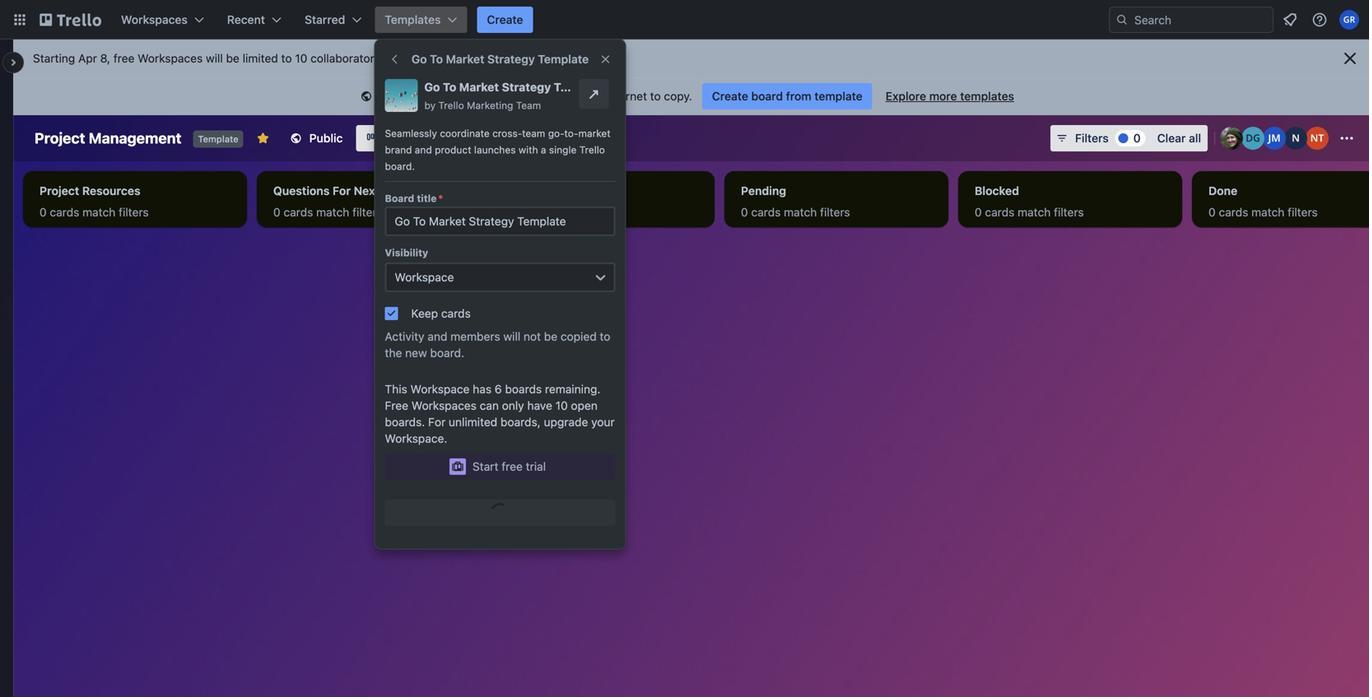 Task type: vqa. For each thing, say whether or not it's contained in the screenshot.
top 10
yes



Task type: describe. For each thing, give the bounding box(es) containing it.
board title *
[[385, 193, 443, 204]]

filters inside the questions for next meeting 0 cards match filters
[[352, 205, 382, 219]]

recent button
[[217, 7, 291, 33]]

cross-
[[492, 128, 522, 139]]

keep
[[411, 307, 438, 320]]

workspace inside this workspace has 6 boards remaining. free workspaces can only have 10 open boards. for unlimited boards, upgrade your workspace.
[[410, 382, 470, 396]]

free
[[385, 399, 408, 412]]

primary element
[[0, 0, 1369, 40]]

greg robinson (gregrobinson96) image
[[1339, 10, 1359, 30]]

trial
[[526, 460, 546, 473]]

project resources 0 cards match filters
[[40, 184, 149, 219]]

boards,
[[501, 415, 541, 429]]

boards.
[[385, 415, 425, 429]]

with
[[519, 144, 538, 156]]

1 vertical spatial more
[[929, 89, 957, 103]]

1 template from the left
[[460, 89, 507, 103]]

limits
[[550, 51, 578, 65]]

3 filters from the left
[[586, 205, 616, 219]]

management
[[89, 129, 182, 147]]

Blocked text field
[[965, 178, 1176, 204]]

team
[[516, 100, 541, 111]]

learn
[[387, 51, 416, 65]]

done 0 cards match filters
[[1209, 184, 1318, 219]]

limited
[[243, 51, 278, 65]]

workspaces button
[[111, 7, 214, 33]]

0 vertical spatial to
[[281, 51, 292, 65]]

and inside seamlessly coordinate cross-team go-to-market brand and product launches with a single trello board.
[[415, 144, 432, 156]]

template for go to market strategy template by trello marketing team
[[554, 80, 606, 94]]

0 notifications image
[[1280, 10, 1300, 30]]

collaborators.
[[310, 51, 383, 65]]

clear all
[[1157, 131, 1201, 145]]

cards inside pending 0 cards match filters
[[751, 205, 781, 219]]

Pending text field
[[731, 178, 942, 204]]

board. inside activity and members will not be copied to the new board.
[[430, 346, 464, 360]]

cards inside the questions for next meeting 0 cards match filters
[[284, 205, 313, 219]]

upgrade
[[544, 415, 588, 429]]

start free trial
[[472, 460, 546, 473]]

next
[[354, 184, 380, 198]]

this workspace has 6 boards remaining. free workspaces can only have 10 open boards. for unlimited boards, upgrade your workspace.
[[385, 382, 615, 445]]

market
[[578, 128, 611, 139]]

on
[[569, 89, 582, 103]]

single
[[549, 144, 577, 156]]

create board from template
[[712, 89, 863, 103]]

keep cards
[[411, 307, 471, 320]]

public
[[309, 131, 343, 145]]

board
[[751, 89, 783, 103]]

can
[[480, 399, 499, 412]]

pending 0 cards match filters
[[741, 184, 850, 219]]

by
[[424, 100, 436, 111]]

a inside seamlessly coordinate cross-team go-to-market brand and product launches with a single trello board.
[[541, 144, 546, 156]]

public
[[425, 89, 457, 103]]

Board name text field
[[26, 125, 190, 151]]

members
[[450, 330, 500, 343]]

to for go to market strategy template
[[430, 52, 443, 66]]

8,
[[100, 51, 110, 65]]

Project Resources text field
[[30, 178, 240, 204]]

unlimited
[[449, 415, 497, 429]]

0 vertical spatial workspace
[[395, 270, 454, 284]]

0 cards match filters
[[507, 205, 616, 219]]

clear all button
[[1151, 125, 1208, 151]]

brand
[[385, 144, 412, 156]]

create for create
[[487, 13, 523, 26]]

2 template from the left
[[814, 89, 863, 103]]

template for go to market strategy template
[[538, 52, 589, 66]]

project for project management
[[35, 129, 85, 147]]

starting
[[33, 51, 75, 65]]

remaining.
[[545, 382, 600, 396]]

search image
[[1115, 13, 1129, 26]]

market for go to market strategy template
[[446, 52, 484, 66]]

go to market strategy template link
[[424, 79, 606, 95]]

filters
[[1075, 131, 1109, 145]]

templates
[[385, 13, 441, 26]]

cards inside the done 0 cards match filters
[[1219, 205, 1248, 219]]

nicole tang (nicoletang31) image
[[1306, 127, 1329, 150]]

go for go to market strategy template by trello marketing team
[[424, 80, 440, 94]]

done
[[1209, 184, 1237, 198]]

table link
[[429, 125, 496, 151]]

caity (caity) image
[[1220, 127, 1243, 150]]

for
[[510, 89, 525, 103]]

copied
[[561, 330, 597, 343]]

anyone
[[528, 89, 566, 103]]

Questions For Next Meeting text field
[[263, 178, 474, 204]]

create for create board from template
[[712, 89, 748, 103]]

start free trial button
[[385, 454, 615, 480]]

pending
[[741, 184, 786, 198]]

explore
[[886, 89, 926, 103]]

open information menu image
[[1311, 12, 1328, 28]]

questions
[[273, 184, 330, 198]]

is
[[403, 89, 412, 103]]

explore more templates
[[886, 89, 1014, 103]]

Search field
[[1129, 7, 1273, 32]]

0 horizontal spatial be
[[226, 51, 239, 65]]

this for this workspace has 6 boards remaining. free workspaces can only have 10 open boards. for unlimited boards, upgrade your workspace.
[[385, 382, 407, 396]]

be inside activity and members will not be copied to the new board.
[[544, 330, 557, 343]]

filters inside the done 0 cards match filters
[[1288, 205, 1318, 219]]

match inside the done 0 cards match filters
[[1251, 205, 1285, 219]]

1 vertical spatial workspaces
[[138, 51, 203, 65]]

activity and members will not be copied to the new board.
[[385, 330, 610, 360]]

only
[[502, 399, 524, 412]]

filters inside blocked 0 cards match filters
[[1054, 205, 1084, 219]]

not
[[524, 330, 541, 343]]

close popover image
[[599, 53, 612, 66]]

public button
[[280, 125, 353, 151]]

for inside this workspace has 6 boards remaining. free workspaces can only have 10 open boards. for unlimited boards, upgrade your workspace.
[[428, 415, 446, 429]]

blocked 0 cards match filters
[[975, 184, 1084, 219]]

create button
[[477, 7, 533, 33]]

strategy for go to market strategy template
[[487, 52, 535, 66]]

filters inside 'project resources 0 cards match filters'
[[119, 205, 149, 219]]

coordinate
[[440, 128, 490, 139]]

the for internet
[[585, 89, 603, 103]]

go to market strategy template by trello marketing team
[[424, 80, 606, 111]]

collaborator
[[483, 51, 547, 65]]

board link
[[356, 125, 426, 151]]

6
[[495, 382, 502, 396]]

trello inside seamlessly coordinate cross-team go-to-market brand and product launches with a single trello board.
[[579, 144, 605, 156]]

10 inside this workspace has 6 boards remaining. free workspaces can only have 10 open boards. for unlimited boards, upgrade your workspace.
[[555, 399, 568, 412]]

your
[[591, 415, 615, 429]]

questions for next meeting 0 cards match filters
[[273, 184, 428, 219]]

go-
[[548, 128, 564, 139]]



Task type: locate. For each thing, give the bounding box(es) containing it.
create
[[487, 13, 523, 26], [712, 89, 748, 103]]

1 horizontal spatial will
[[503, 330, 520, 343]]

cards down done
[[1219, 205, 1248, 219]]

filters
[[119, 205, 149, 219], [352, 205, 382, 219], [586, 205, 616, 219], [820, 205, 850, 219], [1054, 205, 1084, 219], [1288, 205, 1318, 219]]

1 horizontal spatial template
[[814, 89, 863, 103]]

templates
[[960, 89, 1014, 103]]

more right explore
[[929, 89, 957, 103]]

to for go to market strategy template by trello marketing team
[[443, 80, 456, 94]]

strategy
[[487, 52, 535, 66], [502, 80, 551, 94]]

0 vertical spatial for
[[333, 184, 351, 198]]

3 match from the left
[[550, 205, 583, 219]]

4 match from the left
[[784, 205, 817, 219]]

match down done text field at the right top
[[1251, 205, 1285, 219]]

0 horizontal spatial the
[[385, 346, 402, 360]]

project inside 'project resources 0 cards match filters'
[[40, 184, 79, 198]]

match inside the questions for next meeting 0 cards match filters
[[316, 205, 349, 219]]

0 horizontal spatial create
[[487, 13, 523, 26]]

0 vertical spatial be
[[226, 51, 239, 65]]

1 horizontal spatial be
[[544, 330, 557, 343]]

2 vertical spatial workspaces
[[411, 399, 477, 412]]

workspace down visibility
[[395, 270, 454, 284]]

marketing
[[467, 100, 513, 111]]

seamlessly coordinate cross-team go-to-market brand and product launches with a single trello board.
[[385, 128, 611, 172]]

to left copy.
[[650, 89, 661, 103]]

open
[[571, 399, 598, 412]]

seamlessly
[[385, 128, 437, 139]]

1 vertical spatial for
[[428, 415, 446, 429]]

jordan mirchev (jordan_mirchev) image
[[1263, 127, 1286, 150]]

10 up 'upgrade'
[[555, 399, 568, 412]]

trello down market
[[579, 144, 605, 156]]

create up go to market strategy template
[[487, 13, 523, 26]]

1 horizontal spatial board.
[[430, 346, 464, 360]]

1 vertical spatial board
[[385, 193, 414, 204]]

to right copied
[[600, 330, 610, 343]]

market for go to market strategy template by trello marketing team
[[459, 80, 499, 94]]

trello right by on the top of page
[[438, 100, 464, 111]]

4 filters from the left
[[820, 205, 850, 219]]

0 vertical spatial project
[[35, 129, 85, 147]]

workspace
[[395, 270, 454, 284], [410, 382, 470, 396]]

board. down 'brand'
[[385, 161, 415, 172]]

workspaces inside dropdown button
[[121, 13, 188, 26]]

10
[[295, 51, 307, 65], [555, 399, 568, 412]]

free right 8,
[[113, 51, 134, 65]]

resources
[[82, 184, 140, 198]]

table
[[457, 131, 486, 145]]

for up workspace.
[[428, 415, 446, 429]]

match down the blocked text box
[[1018, 205, 1051, 219]]

to
[[281, 51, 292, 65], [650, 89, 661, 103], [600, 330, 610, 343]]

filters down project resources text field
[[119, 205, 149, 219]]

board. inside seamlessly coordinate cross-team go-to-market brand and product launches with a single trello board.
[[385, 161, 415, 172]]

clear
[[1157, 131, 1186, 145]]

back to home image
[[40, 7, 101, 33]]

cards down pending
[[751, 205, 781, 219]]

board left title
[[385, 193, 414, 204]]

project for project resources 0 cards match filters
[[40, 184, 79, 198]]

template
[[460, 89, 507, 103], [814, 89, 863, 103]]

1 vertical spatial to
[[650, 89, 661, 103]]

trello
[[438, 100, 464, 111], [579, 144, 605, 156]]

1 vertical spatial will
[[503, 330, 520, 343]]

cards inside blocked 0 cards match filters
[[985, 205, 1014, 219]]

project left resources on the left of page
[[40, 184, 79, 198]]

0 horizontal spatial board.
[[385, 161, 415, 172]]

match down questions
[[316, 205, 349, 219]]

start
[[472, 460, 498, 473]]

a right is
[[415, 89, 421, 103]]

0 vertical spatial board.
[[385, 161, 415, 172]]

1 vertical spatial 10
[[555, 399, 568, 412]]

to-
[[564, 128, 578, 139]]

be left 'limited'
[[226, 51, 239, 65]]

filters down done text field at the right top
[[1288, 205, 1318, 219]]

cards down blocked
[[985, 205, 1014, 219]]

cards up members
[[441, 307, 471, 320]]

filters down the pending text box
[[820, 205, 850, 219]]

0 horizontal spatial more
[[420, 51, 447, 65]]

0 vertical spatial will
[[206, 51, 223, 65]]

0 inside blocked 0 cards match filters
[[975, 205, 982, 219]]

0 horizontal spatial 10
[[295, 51, 307, 65]]

boards
[[505, 382, 542, 396]]

match inside 'project resources 0 cards match filters'
[[82, 205, 116, 219]]

to right 'limited'
[[281, 51, 292, 65]]

recent
[[227, 13, 265, 26]]

this for this is a public template for anyone on the internet to copy.
[[378, 89, 400, 103]]

and
[[415, 144, 432, 156], [428, 330, 447, 343]]

starred button
[[295, 7, 372, 33]]

1 horizontal spatial a
[[541, 144, 546, 156]]

0 vertical spatial free
[[113, 51, 134, 65]]

match down the pending text box
[[784, 205, 817, 219]]

board down is
[[384, 131, 416, 145]]

6 filters from the left
[[1288, 205, 1318, 219]]

0 vertical spatial workspaces
[[121, 13, 188, 26]]

0 vertical spatial a
[[415, 89, 421, 103]]

template up on
[[538, 52, 589, 66]]

project inside board name text box
[[35, 129, 85, 147]]

will left not
[[503, 330, 520, 343]]

0 horizontal spatial free
[[113, 51, 134, 65]]

have
[[527, 399, 552, 412]]

0 vertical spatial and
[[415, 144, 432, 156]]

1 vertical spatial trello
[[579, 144, 605, 156]]

go for go to market strategy template
[[411, 52, 427, 66]]

0 vertical spatial market
[[446, 52, 484, 66]]

board.
[[385, 161, 415, 172], [430, 346, 464, 360]]

to left the about
[[430, 52, 443, 66]]

match inside pending 0 cards match filters
[[784, 205, 817, 219]]

and down seamlessly
[[415, 144, 432, 156]]

2 filters from the left
[[352, 205, 382, 219]]

2 vertical spatial template
[[198, 134, 239, 144]]

cards down questions
[[284, 205, 313, 219]]

strategy for go to market strategy template by trello marketing team
[[502, 80, 551, 94]]

strategy inside go to market strategy template by trello marketing team
[[502, 80, 551, 94]]

starting apr 8, free workspaces will be limited to 10 collaborators. learn more about collaborator limits
[[33, 51, 578, 65]]

and down keep cards
[[428, 330, 447, 343]]

0 inside the done 0 cards match filters
[[1209, 205, 1216, 219]]

go inside go to market strategy template by trello marketing team
[[424, 80, 440, 94]]

match inside blocked 0 cards match filters
[[1018, 205, 1051, 219]]

market inside go to market strategy template by trello marketing team
[[459, 80, 499, 94]]

0 horizontal spatial a
[[415, 89, 421, 103]]

1 vertical spatial free
[[502, 460, 523, 473]]

starred
[[305, 13, 345, 26]]

this left is
[[378, 89, 400, 103]]

copy.
[[664, 89, 692, 103]]

1 filters from the left
[[119, 205, 149, 219]]

market up the public
[[446, 52, 484, 66]]

0 inside the questions for next meeting 0 cards match filters
[[273, 205, 280, 219]]

market up marketing
[[459, 80, 499, 94]]

10 right 'limited'
[[295, 51, 307, 65]]

workspaces inside this workspace has 6 boards remaining. free workspaces can only have 10 open boards. for unlimited boards, upgrade your workspace.
[[411, 399, 477, 412]]

0 vertical spatial trello
[[438, 100, 464, 111]]

0 vertical spatial this
[[378, 89, 400, 103]]

this inside this workspace has 6 boards remaining. free workspaces can only have 10 open boards. for unlimited boards, upgrade your workspace.
[[385, 382, 407, 396]]

and inside activity and members will not be copied to the new board.
[[428, 330, 447, 343]]

will left 'limited'
[[206, 51, 223, 65]]

project
[[35, 129, 85, 147], [40, 184, 79, 198]]

0 horizontal spatial to
[[281, 51, 292, 65]]

1 horizontal spatial for
[[428, 415, 446, 429]]

devan goldstein (devangoldstein2) image
[[1241, 127, 1264, 150]]

star or unstar board image
[[257, 132, 270, 145]]

0 vertical spatial to
[[430, 52, 443, 66]]

0 horizontal spatial will
[[206, 51, 223, 65]]

cards inside 'project resources 0 cards match filters'
[[50, 205, 79, 219]]

title
[[417, 193, 437, 204]]

1 horizontal spatial to
[[600, 330, 610, 343]]

project management
[[35, 129, 182, 147]]

1 vertical spatial strategy
[[502, 80, 551, 94]]

strategy up go to market strategy template link
[[487, 52, 535, 66]]

0 vertical spatial 10
[[295, 51, 307, 65]]

0 horizontal spatial trello
[[438, 100, 464, 111]]

workspace.
[[385, 432, 447, 445]]

0 vertical spatial strategy
[[487, 52, 535, 66]]

filters inside pending 0 cards match filters
[[820, 205, 850, 219]]

templates button
[[375, 7, 467, 33]]

project up 'project resources 0 cards match filters'
[[35, 129, 85, 147]]

0 vertical spatial create
[[487, 13, 523, 26]]

0 horizontal spatial for
[[333, 184, 351, 198]]

blocked
[[975, 184, 1019, 198]]

template inside go to market strategy template by trello marketing team
[[554, 80, 606, 94]]

show menu image
[[1339, 130, 1355, 147]]

create inside button
[[487, 13, 523, 26]]

go
[[411, 52, 427, 66], [424, 80, 440, 94]]

learn more about collaborator limits link
[[387, 51, 578, 65]]

*
[[438, 193, 443, 204]]

cards down the with
[[517, 205, 547, 219]]

1 vertical spatial this
[[385, 382, 407, 396]]

1 vertical spatial template
[[554, 80, 606, 94]]

free left "trial"
[[502, 460, 523, 473]]

1 vertical spatial board.
[[430, 346, 464, 360]]

new
[[405, 346, 427, 360]]

1 vertical spatial project
[[40, 184, 79, 198]]

customize views image
[[505, 130, 521, 147]]

board
[[384, 131, 416, 145], [385, 193, 414, 204]]

1 vertical spatial to
[[443, 80, 456, 94]]

a
[[415, 89, 421, 103], [541, 144, 546, 156]]

template left for
[[460, 89, 507, 103]]

filters down the blocked text box
[[1054, 205, 1084, 219]]

1 horizontal spatial trello
[[579, 144, 605, 156]]

match down resources on the left of page
[[82, 205, 116, 219]]

None text field
[[385, 207, 615, 236]]

activity
[[385, 330, 424, 343]]

the right on
[[585, 89, 603, 103]]

strategy up team at the top
[[502, 80, 551, 94]]

filters down questions for next meeting text box
[[352, 205, 382, 219]]

go up by on the top of page
[[424, 80, 440, 94]]

for left next
[[333, 184, 351, 198]]

1 vertical spatial market
[[459, 80, 499, 94]]

about
[[450, 51, 480, 65]]

5 filters from the left
[[1054, 205, 1084, 219]]

0 vertical spatial more
[[420, 51, 447, 65]]

2 horizontal spatial to
[[650, 89, 661, 103]]

0 vertical spatial board
[[384, 131, 416, 145]]

0 inside 'project resources 0 cards match filters'
[[40, 205, 47, 219]]

from
[[786, 89, 811, 103]]

1 vertical spatial the
[[385, 346, 402, 360]]

sm image
[[358, 89, 375, 105]]

this is a public template for anyone on the internet to copy.
[[378, 89, 692, 103]]

filters down market
[[586, 205, 616, 219]]

more right 'learn'
[[420, 51, 447, 65]]

launches
[[474, 144, 516, 156]]

a right the with
[[541, 144, 546, 156]]

will inside activity and members will not be copied to the new board.
[[503, 330, 520, 343]]

for inside the questions for next meeting 0 cards match filters
[[333, 184, 351, 198]]

match down single
[[550, 205, 583, 219]]

create board from template link
[[702, 83, 872, 109]]

template left star or unstar board icon
[[198, 134, 239, 144]]

1 vertical spatial a
[[541, 144, 546, 156]]

template down limits
[[554, 80, 606, 94]]

1 horizontal spatial free
[[502, 460, 523, 473]]

1 vertical spatial go
[[424, 80, 440, 94]]

5 match from the left
[[1018, 205, 1051, 219]]

0
[[1133, 131, 1141, 145], [40, 205, 47, 219], [273, 205, 280, 219], [507, 205, 514, 219], [741, 205, 748, 219], [975, 205, 982, 219], [1209, 205, 1216, 219]]

2 vertical spatial to
[[600, 330, 610, 343]]

the down activity
[[385, 346, 402, 360]]

to inside go to market strategy template by trello marketing team
[[443, 80, 456, 94]]

the inside activity and members will not be copied to the new board.
[[385, 346, 402, 360]]

go right "return to previous screen" icon
[[411, 52, 427, 66]]

6 match from the left
[[1251, 205, 1285, 219]]

board for board title *
[[385, 193, 414, 204]]

0 vertical spatial go
[[411, 52, 427, 66]]

nic (nicoletollefson1) image
[[1284, 127, 1307, 150]]

Done text field
[[1199, 178, 1369, 204]]

market
[[446, 52, 484, 66], [459, 80, 499, 94]]

more
[[420, 51, 447, 65], [929, 89, 957, 103]]

internet
[[606, 89, 647, 103]]

1 horizontal spatial 10
[[555, 399, 568, 412]]

1 vertical spatial be
[[544, 330, 557, 343]]

return to previous screen image
[[388, 53, 401, 66]]

1 horizontal spatial create
[[712, 89, 748, 103]]

1 horizontal spatial the
[[585, 89, 603, 103]]

0 vertical spatial the
[[585, 89, 603, 103]]

to inside activity and members will not be copied to the new board.
[[600, 330, 610, 343]]

1 match from the left
[[82, 205, 116, 219]]

go to market strategy template
[[411, 52, 589, 66]]

trello inside go to market strategy template by trello marketing team
[[438, 100, 464, 111]]

2 match from the left
[[316, 205, 349, 219]]

visibility
[[385, 247, 428, 258]]

team
[[522, 128, 545, 139]]

match
[[82, 205, 116, 219], [316, 205, 349, 219], [550, 205, 583, 219], [784, 205, 817, 219], [1018, 205, 1051, 219], [1251, 205, 1285, 219]]

workspaces
[[121, 13, 188, 26], [138, 51, 203, 65], [411, 399, 477, 412]]

all
[[1189, 131, 1201, 145]]

product
[[435, 144, 471, 156]]

board. right new
[[430, 346, 464, 360]]

create left "board"
[[712, 89, 748, 103]]

this up free
[[385, 382, 407, 396]]

meeting
[[383, 184, 428, 198]]

explore more templates link
[[876, 83, 1024, 109]]

to down the about
[[443, 80, 456, 94]]

0 inside pending 0 cards match filters
[[741, 205, 748, 219]]

0 vertical spatial template
[[538, 52, 589, 66]]

be right not
[[544, 330, 557, 343]]

1 vertical spatial workspace
[[410, 382, 470, 396]]

cards down project resources text field
[[50, 205, 79, 219]]

1 horizontal spatial more
[[929, 89, 957, 103]]

template right 'from'
[[814, 89, 863, 103]]

None text field
[[497, 178, 708, 204]]

cards
[[50, 205, 79, 219], [284, 205, 313, 219], [517, 205, 547, 219], [751, 205, 781, 219], [985, 205, 1014, 219], [1219, 205, 1248, 219], [441, 307, 471, 320]]

1 vertical spatial create
[[712, 89, 748, 103]]

for
[[333, 184, 351, 198], [428, 415, 446, 429]]

workspace left has
[[410, 382, 470, 396]]

0 horizontal spatial template
[[460, 89, 507, 103]]

free inside button
[[502, 460, 523, 473]]

1 vertical spatial and
[[428, 330, 447, 343]]

the for new
[[385, 346, 402, 360]]

board for board
[[384, 131, 416, 145]]



